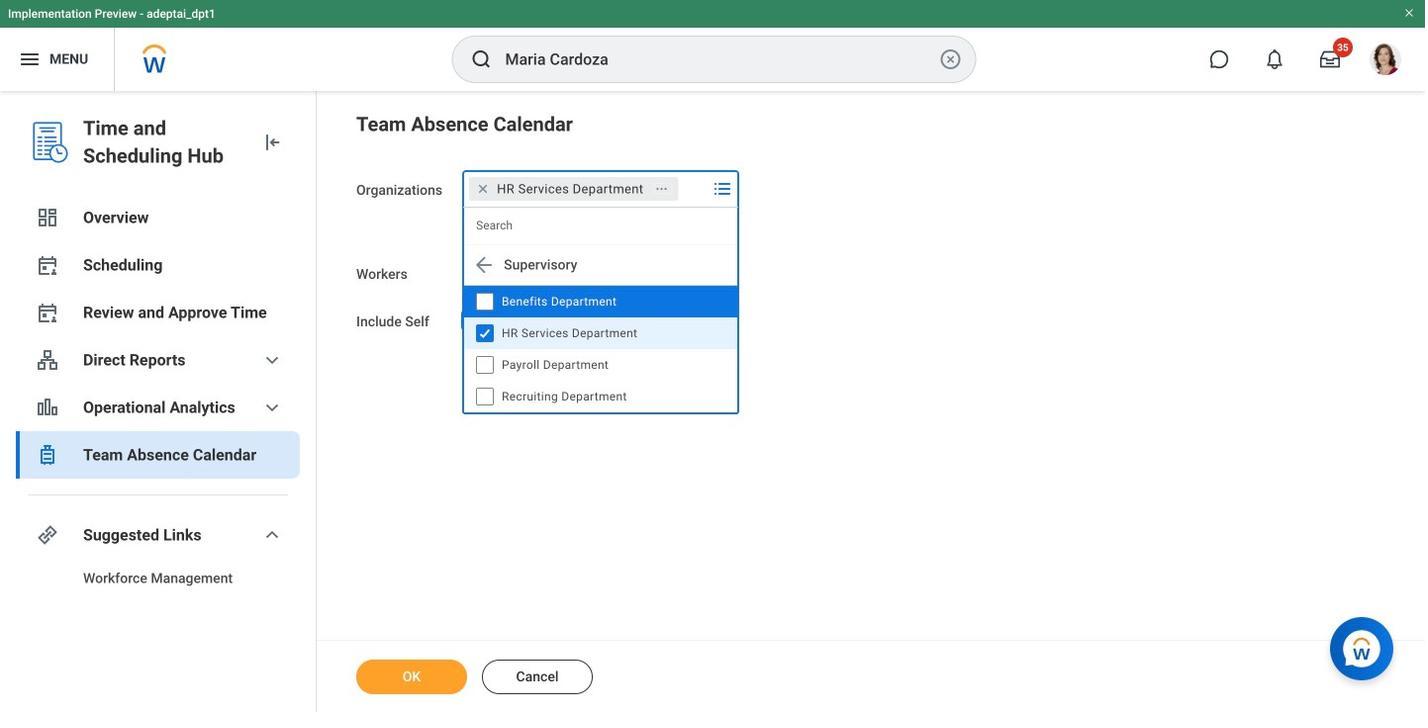 Task type: locate. For each thing, give the bounding box(es) containing it.
time and scheduling hub element
[[83, 115, 244, 170]]

hr services department, press delete to clear value. option
[[469, 177, 678, 201]]

0 vertical spatial calendar user solid image
[[36, 253, 59, 277]]

calendar user solid image
[[36, 253, 59, 277], [36, 301, 59, 325]]

transformation import image
[[260, 131, 284, 154]]

calendar user solid image down dashboard "image"
[[36, 253, 59, 277]]

2 calendar user solid image from the top
[[36, 301, 59, 325]]

dashboard image
[[36, 206, 59, 230]]

1 calendar user solid image from the top
[[36, 253, 59, 277]]

Search Workday  search field
[[505, 38, 935, 81]]

chart image
[[36, 396, 59, 420]]

1 search field from the top
[[463, 208, 737, 243]]

Search field
[[463, 208, 737, 243], [463, 256, 707, 292]]

task timeoff image
[[36, 443, 59, 467]]

navigation pane region
[[0, 91, 317, 713]]

1 vertical spatial search field
[[463, 256, 707, 292]]

calendar user solid image up view team 'image'
[[36, 301, 59, 325]]

prompts image
[[711, 177, 735, 201]]

0 vertical spatial search field
[[463, 208, 737, 243]]

1 vertical spatial calendar user solid image
[[36, 301, 59, 325]]

chevron down small image
[[260, 524, 284, 547]]

search image
[[470, 48, 493, 71]]

related actions image
[[655, 182, 668, 196]]

banner
[[0, 0, 1425, 91]]



Task type: describe. For each thing, give the bounding box(es) containing it.
check small image
[[459, 309, 483, 333]]

hr services department element
[[497, 180, 644, 198]]

link image
[[36, 524, 59, 547]]

view team image
[[36, 348, 59, 372]]

notifications large image
[[1265, 49, 1285, 69]]

arrow left image
[[472, 253, 496, 277]]

x small image
[[473, 179, 493, 199]]

profile logan mcneil image
[[1370, 44, 1401, 79]]

inbox large image
[[1320, 49, 1340, 69]]

close environment banner image
[[1403, 7, 1415, 19]]

justify image
[[18, 48, 42, 71]]

2 search field from the top
[[463, 256, 707, 292]]

prompts image
[[711, 261, 735, 285]]

x circle image
[[939, 48, 962, 71]]



Task type: vqa. For each thing, say whether or not it's contained in the screenshot.
2nd search 'field' from the top of the page
yes



